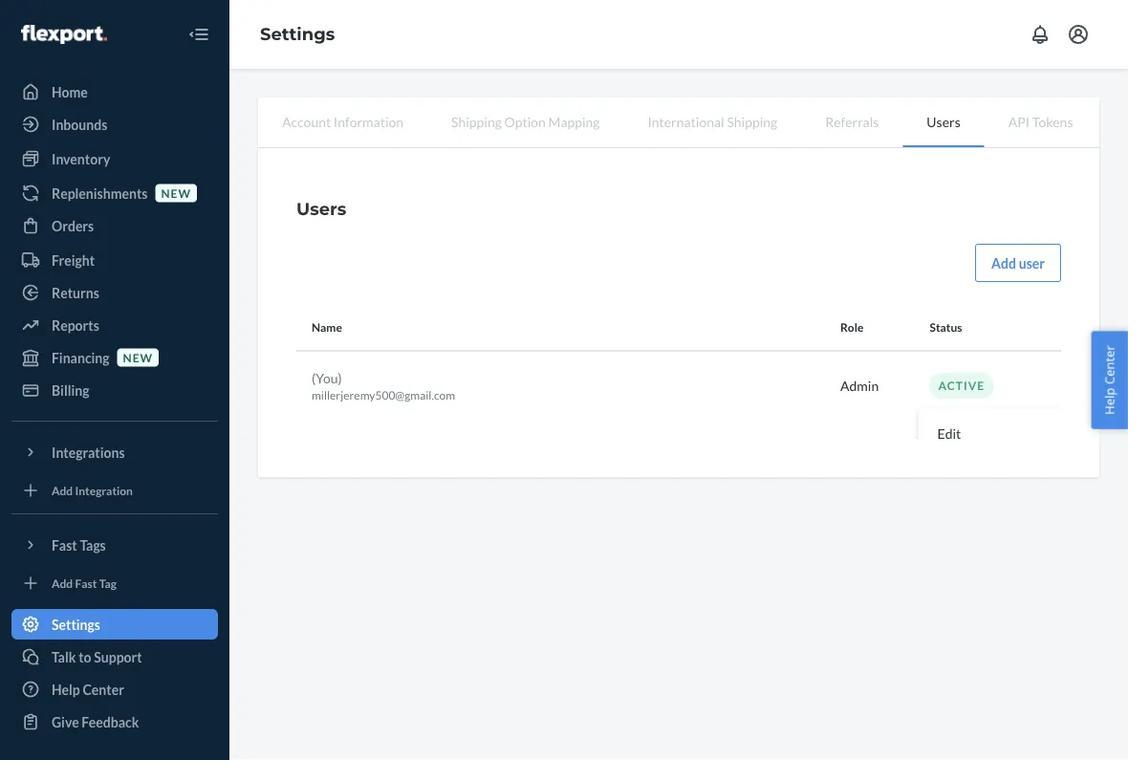 Task type: locate. For each thing, give the bounding box(es) containing it.
financing
[[52, 350, 110, 366]]

1 vertical spatial new
[[123, 350, 153, 364]]

fast tags button
[[11, 530, 218, 561]]

0 horizontal spatial settings
[[52, 616, 100, 633]]

1 horizontal spatial help center
[[1101, 345, 1119, 415]]

flexport logo image
[[21, 25, 107, 44]]

0 vertical spatial help
[[1101, 388, 1119, 415]]

users
[[927, 113, 961, 130], [297, 198, 347, 219]]

tab list
[[258, 98, 1100, 148]]

add
[[992, 255, 1017, 271], [52, 483, 73, 497], [52, 576, 73, 590]]

new
[[161, 186, 191, 200], [123, 350, 153, 364]]

users left api
[[927, 113, 961, 130]]

billing link
[[11, 375, 218, 406]]

1 vertical spatial help
[[52, 682, 80, 698]]

referrals
[[826, 113, 879, 130]]

account information
[[282, 113, 404, 130]]

inbounds link
[[11, 109, 218, 140]]

0 vertical spatial help center
[[1101, 345, 1119, 415]]

add left integration
[[52, 483, 73, 497]]

0 horizontal spatial new
[[123, 350, 153, 364]]

mapping
[[549, 113, 600, 130]]

api tokens tab
[[985, 98, 1098, 145]]

1 vertical spatial add
[[52, 483, 73, 497]]

1 horizontal spatial settings
[[260, 24, 335, 45]]

shipping left option
[[452, 113, 502, 130]]

fast left tag
[[75, 576, 97, 590]]

home
[[52, 84, 88, 100]]

settings link up account
[[260, 24, 335, 45]]

edit
[[938, 425, 962, 441]]

2 vertical spatial add
[[52, 576, 73, 590]]

fast tags
[[52, 537, 106, 553]]

(you) millerjeremy500@gmail.com
[[312, 370, 455, 402]]

0 horizontal spatial help center
[[52, 682, 124, 698]]

settings up account
[[260, 24, 335, 45]]

fast left tags
[[52, 537, 77, 553]]

users inside 'tab'
[[927, 113, 961, 130]]

talk
[[52, 649, 76, 665]]

settings up to
[[52, 616, 100, 633]]

shipping option mapping tab
[[428, 98, 624, 145]]

add fast tag link
[[11, 568, 218, 599]]

center inside button
[[1101, 345, 1119, 385]]

2 shipping from the left
[[727, 113, 778, 130]]

inventory link
[[11, 143, 218, 174]]

home link
[[11, 77, 218, 107]]

millerjeremy500@gmail.com
[[312, 388, 455, 402]]

0 vertical spatial center
[[1101, 345, 1119, 385]]

1 vertical spatial settings
[[52, 616, 100, 633]]

new down reports link on the left top
[[123, 350, 153, 364]]

information
[[334, 113, 404, 130]]

settings link up talk to support link
[[11, 609, 218, 640]]

add left 'user'
[[992, 255, 1017, 271]]

1 vertical spatial center
[[83, 682, 124, 698]]

1 horizontal spatial new
[[161, 186, 191, 200]]

help center button
[[1092, 331, 1129, 429]]

returns
[[52, 285, 99, 301]]

1 horizontal spatial help
[[1101, 388, 1119, 415]]

help
[[1101, 388, 1119, 415], [52, 682, 80, 698]]

feedback
[[82, 714, 139, 730]]

international shipping
[[648, 113, 778, 130]]

api
[[1009, 113, 1030, 130]]

settings link
[[260, 24, 335, 45], [11, 609, 218, 640]]

shipping
[[452, 113, 502, 130], [727, 113, 778, 130]]

0 vertical spatial users
[[927, 113, 961, 130]]

0 horizontal spatial users
[[297, 198, 347, 219]]

0 horizontal spatial shipping
[[452, 113, 502, 130]]

edit button
[[923, 413, 1106, 454]]

users down account
[[297, 198, 347, 219]]

new up orders link
[[161, 186, 191, 200]]

add inside button
[[992, 255, 1017, 271]]

to
[[79, 649, 91, 665]]

reports
[[52, 317, 99, 333]]

returns link
[[11, 277, 218, 308]]

referrals tab
[[802, 98, 903, 145]]

help center
[[1101, 345, 1119, 415], [52, 682, 124, 698]]

1 horizontal spatial users
[[927, 113, 961, 130]]

add fast tag
[[52, 576, 117, 590]]

account information tab
[[258, 98, 428, 145]]

fast
[[52, 537, 77, 553], [75, 576, 97, 590]]

1 horizontal spatial settings link
[[260, 24, 335, 45]]

center
[[1101, 345, 1119, 385], [83, 682, 124, 698]]

0 vertical spatial add
[[992, 255, 1017, 271]]

active
[[939, 379, 985, 393]]

option
[[505, 113, 546, 130]]

0 vertical spatial fast
[[52, 537, 77, 553]]

talk to support
[[52, 649, 142, 665]]

settings
[[260, 24, 335, 45], [52, 616, 100, 633]]

0 horizontal spatial settings link
[[11, 609, 218, 640]]

0 vertical spatial new
[[161, 186, 191, 200]]

0 horizontal spatial help
[[52, 682, 80, 698]]

give
[[52, 714, 79, 730]]

1 vertical spatial fast
[[75, 576, 97, 590]]

1 horizontal spatial center
[[1101, 345, 1119, 385]]

add down fast tags
[[52, 576, 73, 590]]

shipping right international
[[727, 113, 778, 130]]

users tab
[[903, 98, 985, 147]]

1 horizontal spatial shipping
[[727, 113, 778, 130]]



Task type: describe. For each thing, give the bounding box(es) containing it.
shipping option mapping
[[452, 113, 600, 130]]

help inside button
[[1101, 388, 1119, 415]]

0 vertical spatial settings
[[260, 24, 335, 45]]

freight
[[52, 252, 95, 268]]

add user
[[992, 255, 1045, 271]]

inventory
[[52, 151, 110, 167]]

account
[[282, 113, 331, 130]]

international shipping tab
[[624, 98, 802, 145]]

billing
[[52, 382, 89, 398]]

replenishments
[[52, 185, 148, 201]]

talk to support link
[[11, 642, 218, 672]]

add for add user
[[992, 255, 1017, 271]]

1 vertical spatial help center
[[52, 682, 124, 698]]

api tokens
[[1009, 113, 1074, 130]]

user
[[1019, 255, 1045, 271]]

reports link
[[11, 310, 218, 341]]

tokens
[[1033, 113, 1074, 130]]

add integration link
[[11, 475, 218, 506]]

edit button
[[919, 367, 1110, 458]]

name
[[312, 321, 342, 334]]

add for add integration
[[52, 483, 73, 497]]

orders
[[52, 218, 94, 234]]

1 vertical spatial settings link
[[11, 609, 218, 640]]

1 vertical spatial users
[[297, 198, 347, 219]]

fast inside dropdown button
[[52, 537, 77, 553]]

give feedback
[[52, 714, 139, 730]]

tab list containing account information
[[258, 98, 1100, 148]]

integrations button
[[11, 437, 218, 468]]

new for financing
[[123, 350, 153, 364]]

tags
[[80, 537, 106, 553]]

open notifications image
[[1029, 23, 1052, 46]]

add for add fast tag
[[52, 576, 73, 590]]

help center inside button
[[1101, 345, 1119, 415]]

0 vertical spatial settings link
[[260, 24, 335, 45]]

close navigation image
[[187, 23, 210, 46]]

integrations
[[52, 444, 125, 461]]

give feedback button
[[11, 707, 218, 737]]

support
[[94, 649, 142, 665]]

0 horizontal spatial center
[[83, 682, 124, 698]]

new for replenishments
[[161, 186, 191, 200]]

international
[[648, 113, 725, 130]]

open account menu image
[[1067, 23, 1090, 46]]

freight link
[[11, 245, 218, 275]]

status
[[930, 321, 963, 334]]

1 shipping from the left
[[452, 113, 502, 130]]

help center link
[[11, 674, 218, 705]]

(you)
[[312, 370, 342, 386]]

admin
[[841, 378, 879, 394]]

inbounds
[[52, 116, 107, 132]]

add integration
[[52, 483, 133, 497]]

add user button
[[976, 244, 1062, 282]]

orders link
[[11, 210, 218, 241]]

role
[[841, 321, 864, 334]]

tag
[[99, 576, 117, 590]]

integration
[[75, 483, 133, 497]]



Task type: vqa. For each thing, say whether or not it's contained in the screenshot.
Elevio By Dixa link
no



